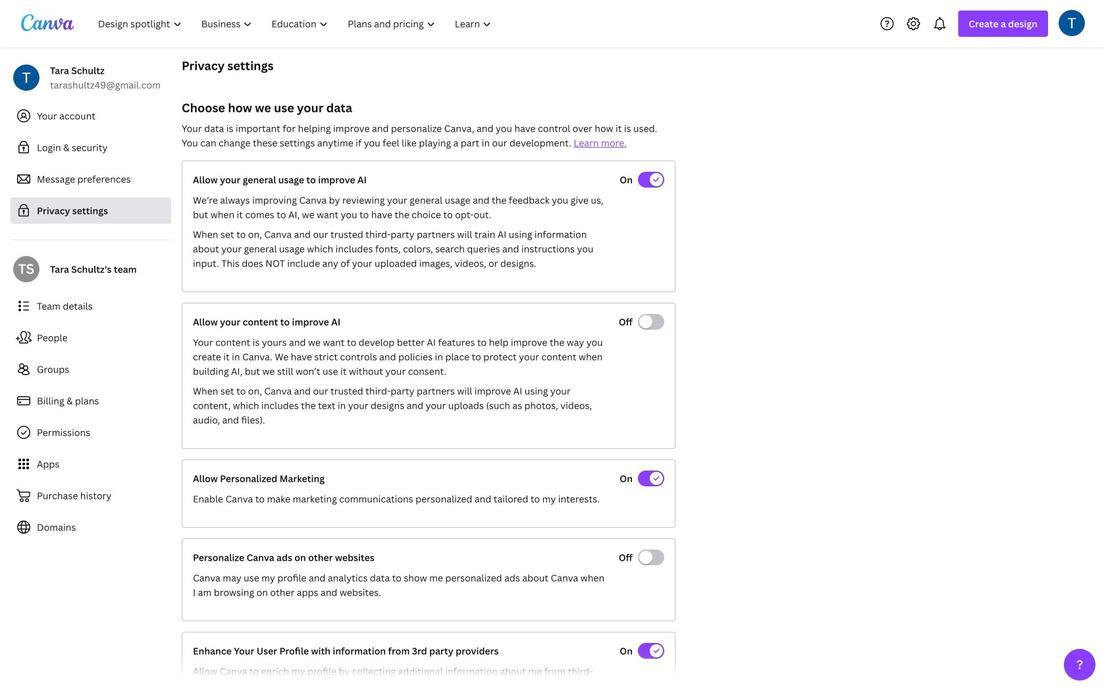 Task type: describe. For each thing, give the bounding box(es) containing it.
top level navigation element
[[90, 11, 503, 37]]



Task type: locate. For each thing, give the bounding box(es) containing it.
tara schultz image
[[1060, 10, 1086, 36]]

tara schultz's team element
[[13, 256, 40, 283]]

tara schultz's team image
[[13, 256, 40, 283]]



Task type: vqa. For each thing, say whether or not it's contained in the screenshot.
Tara Schultz's team image
yes



